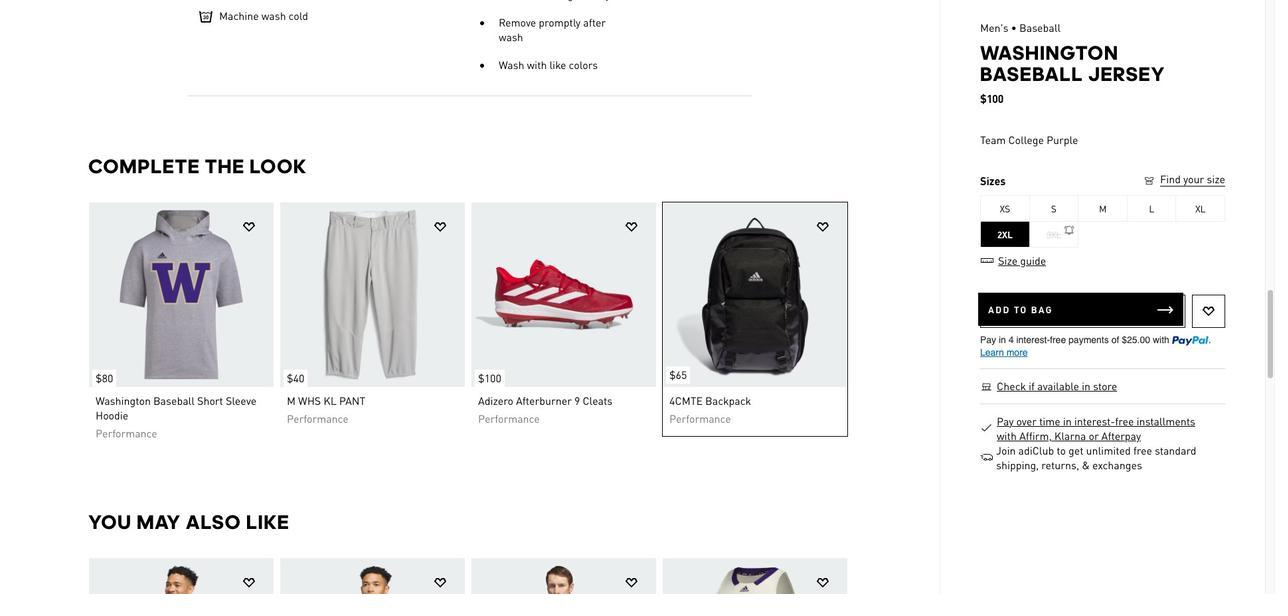 Task type: locate. For each thing, give the bounding box(es) containing it.
remove promptly after wash
[[498, 15, 605, 44]]

m inside 'button'
[[1099, 203, 1107, 215]]

complete the look
[[88, 155, 307, 178]]

m for m
[[1099, 203, 1107, 215]]

0 horizontal spatial m
[[287, 394, 295, 408]]

3xl
[[1046, 228, 1061, 240]]

0 vertical spatial like
[[549, 58, 566, 72]]

1 horizontal spatial $100
[[980, 92, 1004, 106]]

with inside pay over time in interest-free installments with affirm, klarna or afterpay
[[997, 429, 1017, 443]]

baseball
[[1019, 21, 1061, 35], [980, 62, 1083, 86], [153, 394, 194, 408]]

performance inside adizero afterburner 9 cleats performance
[[478, 412, 539, 426]]

washington up hoodie
[[95, 394, 150, 408]]

$65
[[669, 368, 687, 382]]

performance inside washington baseball short sleeve hoodie performance
[[95, 426, 157, 440]]

free up afterpay
[[1115, 414, 1134, 428]]

wash with like colors
[[498, 58, 598, 72]]

washington down •
[[980, 41, 1119, 64]]

afterburner
[[516, 394, 571, 408]]

free for interest-
[[1115, 414, 1134, 428]]

$100 up team
[[980, 92, 1004, 106]]

s
[[1051, 203, 1057, 215]]

1 vertical spatial free
[[1133, 444, 1152, 458]]

2 vertical spatial baseball
[[153, 394, 194, 408]]

3xl button
[[1030, 221, 1079, 248]]

1 vertical spatial list
[[88, 558, 852, 594]]

1 vertical spatial washington
[[95, 394, 150, 408]]

0 horizontal spatial $100
[[478, 371, 501, 385]]

find your size image
[[1143, 175, 1156, 187]]

like
[[549, 58, 566, 72], [246, 511, 289, 534]]

with up join on the bottom right of page
[[997, 429, 1017, 443]]

list
[[88, 202, 852, 452], [88, 558, 852, 594]]

0 vertical spatial $100
[[980, 92, 1004, 106]]

guide
[[1020, 254, 1046, 268]]

join adiclub to get unlimited free standard shipping, returns, & exchanges
[[996, 444, 1196, 472]]

0 vertical spatial with
[[527, 58, 547, 72]]

4cmte backpack performance
[[669, 394, 751, 426]]

store
[[1093, 379, 1117, 393]]

performance
[[287, 412, 348, 426], [478, 412, 539, 426], [669, 412, 731, 426], [95, 426, 157, 440]]

get
[[1069, 444, 1084, 458]]

9
[[574, 394, 580, 408]]

wash left cold
[[261, 9, 286, 23]]

you
[[88, 511, 132, 534]]

wash inside the remove promptly after wash
[[498, 30, 523, 44]]

check if available in store button
[[996, 379, 1118, 394]]

machine
[[219, 9, 259, 23]]

2xl button
[[981, 221, 1030, 248]]

1 horizontal spatial with
[[997, 429, 1017, 443]]

0 horizontal spatial washington
[[95, 394, 150, 408]]

1 vertical spatial like
[[246, 511, 289, 534]]

2xl
[[997, 228, 1013, 240]]

adiclub
[[1018, 444, 1054, 458]]

m
[[1099, 203, 1107, 215], [287, 394, 295, 408]]

1 horizontal spatial like
[[549, 58, 566, 72]]

washington baseball jersey image
[[89, 559, 273, 594]]

1 vertical spatial m
[[287, 394, 295, 408]]

in
[[1082, 379, 1090, 393], [1063, 414, 1072, 428]]

like left colors
[[549, 58, 566, 72]]

unlimited
[[1086, 444, 1131, 458]]

performance down adizero
[[478, 412, 539, 426]]

1 horizontal spatial in
[[1082, 379, 1090, 393]]

performance inside m whs kl pant performance
[[287, 412, 348, 426]]

0 vertical spatial washington
[[980, 41, 1119, 64]]

in inside pay over time in interest-free installments with affirm, klarna or afterpay
[[1063, 414, 1072, 428]]

free down afterpay
[[1133, 444, 1152, 458]]

xl button
[[1176, 195, 1225, 222]]

m inside m whs kl pant performance
[[287, 394, 295, 408]]

cold
[[288, 9, 308, 23]]

washington baseball short sleeve hoodie performance
[[95, 394, 256, 440]]

performance down 4cmte
[[669, 412, 731, 426]]

with
[[527, 58, 547, 72], [997, 429, 1017, 443]]

0 vertical spatial baseball
[[1019, 21, 1061, 35]]

check
[[997, 379, 1026, 393]]

0 vertical spatial list
[[88, 202, 852, 452]]

in for interest-
[[1063, 414, 1072, 428]]

m whs kl pant performance
[[287, 394, 365, 426]]

pay
[[997, 414, 1014, 428]]

washington hbe jersey image
[[662, 559, 847, 594]]

join
[[996, 444, 1016, 458]]

pant
[[339, 394, 365, 408]]

1 vertical spatial in
[[1063, 414, 1072, 428]]

free inside "join adiclub to get unlimited free standard shipping, returns, & exchanges"
[[1133, 444, 1152, 458]]

0 vertical spatial m
[[1099, 203, 1107, 215]]

m left whs
[[287, 394, 295, 408]]

free
[[1115, 414, 1134, 428], [1133, 444, 1152, 458]]

free inside pay over time in interest-free installments with affirm, klarna or afterpay
[[1115, 414, 1134, 428]]

affirm,
[[1019, 429, 1052, 443]]

1 horizontal spatial m
[[1099, 203, 1107, 215]]

1 horizontal spatial washington
[[980, 41, 1119, 64]]

$80 link
[[89, 203, 273, 387]]

l button
[[1128, 195, 1176, 222]]

the
[[205, 155, 245, 178]]

baseball left the short
[[153, 394, 194, 408]]

$65 link
[[662, 203, 847, 387]]

1 horizontal spatial wash
[[498, 30, 523, 44]]

find your size
[[1160, 172, 1225, 186]]

m right s button
[[1099, 203, 1107, 215]]

kl
[[323, 394, 336, 408]]

interest-
[[1074, 414, 1115, 428]]

sleeve
[[225, 394, 256, 408]]

colors
[[569, 58, 598, 72]]

1 list from the top
[[88, 202, 852, 452]]

over
[[1016, 414, 1037, 428]]

washington
[[980, 41, 1119, 64], [95, 394, 150, 408]]

pay over time in interest-free installments with affirm, klarna or afterpay
[[997, 414, 1195, 443]]

pay over time in interest-free installments with affirm, klarna or afterpay link
[[996, 414, 1217, 444]]

0 vertical spatial wash
[[261, 9, 286, 23]]

$100
[[980, 92, 1004, 106], [478, 371, 501, 385]]

in inside 'button'
[[1082, 379, 1090, 393]]

baseball right •
[[1019, 21, 1061, 35]]

washington football off-field away jersey image
[[471, 559, 656, 594]]

you may also like
[[88, 511, 289, 534]]

0 vertical spatial free
[[1115, 414, 1134, 428]]

after
[[583, 15, 605, 29]]

baseball down •
[[980, 62, 1083, 86]]

in up klarna
[[1063, 414, 1072, 428]]

$100 inside men's • baseball washington baseball jersey $100
[[980, 92, 1004, 106]]

cleats
[[582, 394, 612, 408]]

in left "store"
[[1082, 379, 1090, 393]]

0 horizontal spatial in
[[1063, 414, 1072, 428]]

with right wash
[[527, 58, 547, 72]]

1 vertical spatial $100
[[478, 371, 501, 385]]

remove
[[498, 15, 536, 29]]

performance down whs
[[287, 412, 348, 426]]

wash down remove
[[498, 30, 523, 44]]

0 horizontal spatial wash
[[261, 9, 286, 23]]

like right also
[[246, 511, 289, 534]]

4cmte backpack image
[[662, 203, 847, 387]]

or
[[1089, 429, 1099, 443]]

1 vertical spatial with
[[997, 429, 1017, 443]]

1 vertical spatial wash
[[498, 30, 523, 44]]

also
[[186, 511, 241, 534]]

washington inside men's • baseball washington baseball jersey $100
[[980, 41, 1119, 64]]

0 vertical spatial in
[[1082, 379, 1090, 393]]

performance down hoodie
[[95, 426, 157, 440]]

$100 up adizero
[[478, 371, 501, 385]]

&
[[1082, 458, 1090, 472]]

wash
[[261, 9, 286, 23], [498, 30, 523, 44]]

washington inside washington baseball short sleeve hoodie performance
[[95, 394, 150, 408]]

find
[[1160, 172, 1181, 186]]



Task type: describe. For each thing, give the bounding box(es) containing it.
size guide
[[998, 254, 1046, 268]]

men's • baseball washington baseball jersey $100
[[980, 21, 1165, 106]]

0 horizontal spatial with
[[527, 58, 547, 72]]

1 vertical spatial baseball
[[980, 62, 1083, 86]]

s button
[[1030, 195, 1079, 222]]

to
[[1057, 444, 1066, 458]]

check if available in store
[[997, 379, 1117, 393]]

m whs kl pant image
[[280, 203, 465, 387]]

may
[[136, 511, 181, 534]]

$40
[[287, 371, 304, 385]]

your
[[1183, 172, 1204, 186]]

list containing $65
[[88, 202, 852, 452]]

adizero afterburner 9 cleats image
[[471, 203, 656, 387]]

xs
[[1000, 203, 1010, 215]]

shipping,
[[996, 458, 1039, 472]]

purple
[[1047, 133, 1078, 147]]

promptly
[[538, 15, 580, 29]]

jersey
[[1088, 62, 1165, 86]]

arrow right long image
[[827, 285, 843, 301]]

add to bag button
[[978, 293, 1183, 326]]

standard
[[1155, 444, 1196, 458]]

wash
[[498, 58, 524, 72]]

l
[[1149, 203, 1154, 215]]

afterpay
[[1102, 429, 1141, 443]]

xs button
[[981, 195, 1030, 222]]

arrow right long button
[[819, 277, 852, 310]]

•
[[1011, 21, 1017, 35]]

size guide link
[[980, 254, 1047, 268]]

add to bag
[[988, 304, 1053, 315]]

bag
[[1031, 304, 1053, 315]]

baseball inside washington baseball short sleeve hoodie performance
[[153, 394, 194, 408]]

short
[[197, 394, 223, 408]]

team college purple
[[980, 133, 1078, 147]]

performance inside 4cmte backpack performance
[[669, 412, 731, 426]]

look
[[249, 155, 307, 178]]

$100 inside list
[[478, 371, 501, 385]]

returns,
[[1042, 458, 1079, 472]]

klarna
[[1054, 429, 1086, 443]]

size
[[998, 254, 1018, 268]]

available
[[1037, 379, 1079, 393]]

washington baseball short sleeve hoodie image
[[89, 203, 273, 387]]

size
[[1207, 172, 1225, 186]]

hoodie
[[95, 408, 128, 422]]

exchanges
[[1093, 458, 1142, 472]]

adizero afterburner 9 cleats performance
[[478, 394, 612, 426]]

time
[[1039, 414, 1060, 428]]

4cmte
[[669, 394, 702, 408]]

$100 link
[[471, 203, 656, 387]]

men's
[[980, 21, 1009, 35]]

team
[[980, 133, 1006, 147]]

in for store
[[1082, 379, 1090, 393]]

college
[[1008, 133, 1044, 147]]

$80
[[95, 371, 113, 385]]

whs
[[298, 394, 321, 408]]

tigers baseball jersey image
[[280, 559, 465, 594]]

machine wash cold
[[219, 9, 308, 23]]

if
[[1029, 379, 1035, 393]]

sizes
[[980, 174, 1006, 188]]

installments
[[1137, 414, 1195, 428]]

adizero
[[478, 394, 513, 408]]

to
[[1014, 304, 1028, 315]]

free for unlimited
[[1133, 444, 1152, 458]]

find your size button
[[1143, 172, 1225, 189]]

0 horizontal spatial like
[[246, 511, 289, 534]]

xl
[[1195, 203, 1206, 215]]

2 list from the top
[[88, 558, 852, 594]]

m for m whs kl pant performance
[[287, 394, 295, 408]]

add
[[988, 304, 1010, 315]]

$40 link
[[280, 203, 465, 387]]

m button
[[1079, 195, 1128, 222]]



Task type: vqa. For each thing, say whether or not it's contained in the screenshot.
Metamoto Mini Bucket Bag image
no



